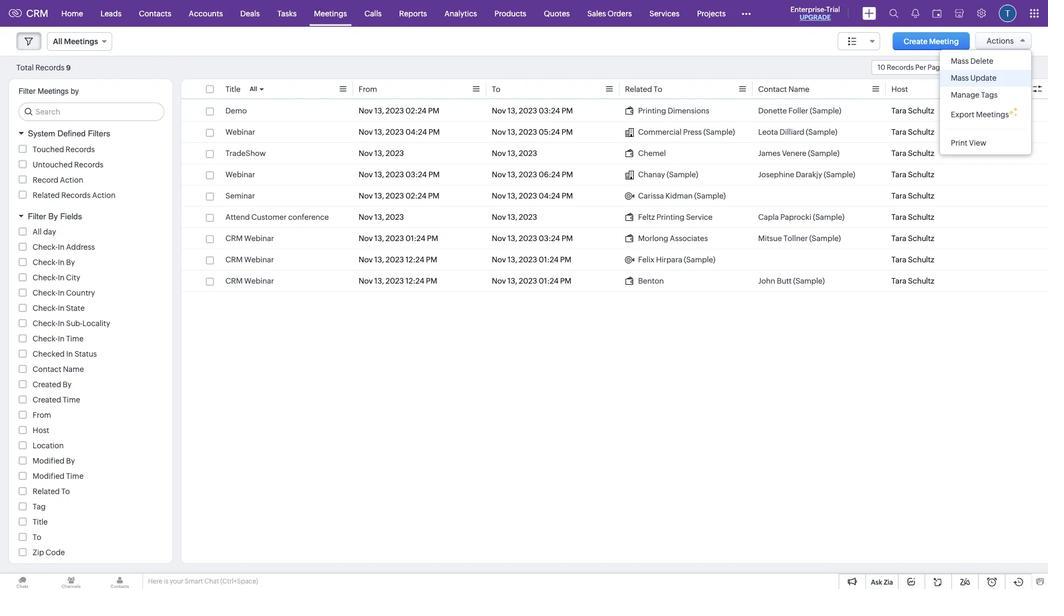 Task type: vqa. For each thing, say whether or not it's contained in the screenshot.
email
no



Task type: locate. For each thing, give the bounding box(es) containing it.
1 vertical spatial related
[[33, 191, 60, 200]]

records
[[35, 63, 65, 72], [887, 63, 914, 72], [66, 145, 95, 154], [74, 160, 103, 169], [61, 191, 91, 200]]

in up checked in status
[[58, 335, 65, 344]]

(sample) for capla paprocki (sample)
[[813, 213, 845, 222]]

manage tags
[[951, 91, 998, 99]]

2 vertical spatial nov 13, 2023 03:24 pm
[[492, 234, 573, 243]]

4 check- from the top
[[33, 289, 58, 298]]

schultz for john butt (sample)
[[909, 277, 935, 286]]

2 tara from the top
[[892, 128, 907, 137]]

03:24
[[539, 107, 560, 115], [406, 170, 427, 179], [539, 234, 560, 243]]

in left state
[[58, 304, 65, 313]]

4 tara schultz from the top
[[892, 170, 935, 179]]

pm
[[428, 107, 440, 115], [562, 107, 573, 115], [429, 128, 440, 137], [562, 128, 573, 137], [429, 170, 440, 179], [562, 170, 573, 179], [428, 192, 440, 200], [562, 192, 573, 200], [427, 234, 438, 243], [562, 234, 573, 243], [426, 256, 437, 264], [560, 256, 572, 264], [426, 277, 437, 286], [560, 277, 572, 286]]

1 vertical spatial printing
[[657, 213, 685, 222]]

check- for check-in time
[[33, 335, 58, 344]]

10 records per page
[[878, 63, 945, 72]]

0 vertical spatial all
[[53, 37, 62, 46]]

records up the fields
[[61, 191, 91, 200]]

created down created by
[[33, 396, 61, 405]]

2 vertical spatial related
[[33, 488, 60, 496]]

(sample) for josephine darakjy (sample)
[[824, 170, 856, 179]]

benton
[[638, 277, 664, 286]]

leota
[[759, 128, 779, 137]]

tara schultz for james venere (sample)
[[892, 149, 935, 158]]

0 vertical spatial contact
[[759, 85, 787, 94]]

10 Records Per Page field
[[872, 60, 959, 75]]

7 check- from the top
[[33, 335, 58, 344]]

1 horizontal spatial host
[[892, 85, 909, 94]]

records up "filter meetings by"
[[35, 63, 65, 72]]

check- down check-in by
[[33, 274, 58, 282]]

contact name up donette at the top of page
[[759, 85, 810, 94]]

in left sub-
[[58, 320, 65, 328]]

tara schultz for donette foller (sample)
[[892, 107, 935, 115]]

(sample) right tollner
[[810, 234, 841, 243]]

2 schultz from the top
[[909, 128, 935, 137]]

3 schultz from the top
[[909, 149, 935, 158]]

mass for mass update
[[951, 74, 969, 82]]

tara for leota dilliard (sample)
[[892, 128, 907, 137]]

0 vertical spatial host
[[892, 85, 909, 94]]

0 vertical spatial nov 13, 2023 12:24 pm
[[359, 256, 437, 264]]

1 vertical spatial 12:24
[[406, 277, 425, 286]]

0 vertical spatial crm webinar
[[226, 234, 274, 243]]

2 modified from the top
[[33, 472, 65, 481]]

8 tara from the top
[[892, 256, 907, 264]]

carissa
[[638, 192, 664, 200]]

1 horizontal spatial 04:24
[[539, 192, 560, 200]]

1 check- from the top
[[33, 243, 58, 252]]

2 nov 13, 2023 02:24 pm from the top
[[359, 192, 440, 200]]

contact up donette at the top of page
[[759, 85, 787, 94]]

0 vertical spatial 04:24
[[406, 128, 427, 137]]

04:24
[[406, 128, 427, 137], [539, 192, 560, 200]]

in left 'status'
[[66, 350, 73, 359]]

2 crm webinar from the top
[[226, 256, 274, 264]]

check-in city
[[33, 274, 80, 282]]

action up related records action
[[60, 176, 83, 184]]

1 horizontal spatial related to
[[625, 85, 663, 94]]

9 tara from the top
[[892, 277, 907, 286]]

None field
[[838, 32, 881, 50]]

6 check- from the top
[[33, 320, 58, 328]]

2 created from the top
[[33, 396, 61, 405]]

5 tara schultz from the top
[[892, 192, 935, 200]]

0 horizontal spatial name
[[63, 365, 84, 374]]

check-in country
[[33, 289, 95, 298]]

0 vertical spatial modified
[[33, 457, 65, 466]]

in for sub-
[[58, 320, 65, 328]]

nov 13, 2023 05:24 pm
[[492, 128, 573, 137]]

navigation
[[995, 60, 1032, 75]]

chemel
[[638, 149, 666, 158]]

modified for modified time
[[33, 472, 65, 481]]

enterprise-
[[791, 5, 827, 13]]

sales orders link
[[579, 0, 641, 26]]

0 vertical spatial 12:24
[[406, 256, 425, 264]]

filter for filter by fields
[[28, 212, 46, 221]]

1 nov 13, 2023 02:24 pm from the top
[[359, 107, 440, 115]]

records for touched
[[66, 145, 95, 154]]

meetings inside the all meetings "field"
[[64, 37, 98, 46]]

calls
[[365, 9, 382, 18]]

9 schultz from the top
[[909, 277, 935, 286]]

1
[[975, 63, 978, 72]]

6 tara from the top
[[892, 213, 907, 222]]

all for all
[[250, 86, 257, 93]]

feltz printing service
[[638, 213, 713, 222]]

2 vertical spatial nov 13, 2023 01:24 pm
[[492, 277, 572, 286]]

by inside dropdown button
[[48, 212, 58, 221]]

create menu element
[[856, 0, 883, 26]]

12:24 for felix hirpara (sample)
[[406, 256, 425, 264]]

9 for 1 - 9
[[984, 63, 989, 72]]

webinar link for nov 13, 2023 04:24 pm
[[226, 127, 255, 138]]

(sample) for james venere (sample)
[[808, 149, 840, 158]]

1 vertical spatial nov 13, 2023 01:24 pm
[[492, 256, 572, 264]]

webinar for benton
[[244, 277, 274, 286]]

schultz for capla paprocki (sample)
[[909, 213, 935, 222]]

in for state
[[58, 304, 65, 313]]

1 12:24 from the top
[[406, 256, 425, 264]]

1 vertical spatial all
[[250, 86, 257, 93]]

all for all day
[[33, 228, 42, 236]]

filter meetings by
[[19, 87, 79, 96]]

all inside "field"
[[53, 37, 62, 46]]

create meeting
[[904, 37, 959, 46]]

records right 10
[[887, 63, 914, 72]]

created up created time
[[33, 381, 61, 389]]

(sample) inside james venere (sample) link
[[808, 149, 840, 158]]

(sample) up carissa kidman (sample)
[[667, 170, 699, 179]]

schultz for leota dilliard (sample)
[[909, 128, 935, 137]]

meetings down tags
[[977, 110, 1010, 119]]

nov 13, 2023 01:24 pm for benton
[[492, 277, 572, 286]]

(sample) inside "chanay (sample)" link
[[667, 170, 699, 179]]

signals element
[[906, 0, 926, 27]]

in for status
[[66, 350, 73, 359]]

john butt (sample) link
[[759, 276, 825, 287]]

01:24 for felix hirpara (sample)
[[539, 256, 559, 264]]

check- for check-in by
[[33, 258, 58, 267]]

0 vertical spatial nov 13, 2023 02:24 pm
[[359, 107, 440, 115]]

1 02:24 from the top
[[406, 107, 427, 115]]

create meeting button
[[893, 32, 970, 50]]

webinar
[[226, 128, 255, 137], [226, 170, 255, 179], [244, 234, 274, 243], [244, 256, 274, 264], [244, 277, 274, 286]]

meetings for export meetings
[[977, 110, 1010, 119]]

title down 'tag'
[[33, 518, 48, 527]]

profile image
[[1000, 5, 1017, 22]]

mass inside mass delete link
[[951, 57, 969, 66]]

action
[[60, 176, 83, 184], [92, 191, 116, 200]]

in left city
[[58, 274, 65, 282]]

0 vertical spatial title
[[226, 85, 241, 94]]

tara for capla paprocki (sample)
[[892, 213, 907, 222]]

contact down checked
[[33, 365, 61, 374]]

nov 13, 2023 03:24 pm for nov 13, 2023 02:24 pm
[[492, 107, 573, 115]]

1 tara schultz from the top
[[892, 107, 935, 115]]

mass inside mass update link
[[951, 74, 969, 82]]

josephine darakjy (sample) link
[[759, 169, 856, 180]]

contacts image
[[97, 575, 142, 590]]

1 horizontal spatial 9
[[984, 63, 989, 72]]

0 vertical spatial 03:24
[[539, 107, 560, 115]]

check- down all day
[[33, 243, 58, 252]]

title
[[226, 85, 241, 94], [33, 518, 48, 527]]

2 webinar link from the top
[[226, 169, 255, 180]]

nov 13, 2023 01:24 pm
[[359, 234, 438, 243], [492, 256, 572, 264], [492, 277, 572, 286]]

1 vertical spatial nov 13, 2023 04:24 pm
[[492, 192, 573, 200]]

1 crm webinar from the top
[[226, 234, 274, 243]]

1 vertical spatial name
[[63, 365, 84, 374]]

by up modified time
[[66, 457, 75, 466]]

meetings link
[[305, 0, 356, 26]]

manage
[[951, 91, 980, 99]]

2 tara schultz from the top
[[892, 128, 935, 137]]

nov
[[359, 107, 373, 115], [492, 107, 506, 115], [359, 128, 373, 137], [492, 128, 506, 137], [359, 149, 373, 158], [492, 149, 506, 158], [359, 170, 373, 179], [492, 170, 506, 179], [359, 192, 373, 200], [492, 192, 506, 200], [359, 213, 373, 222], [492, 213, 506, 222], [359, 234, 373, 243], [492, 234, 506, 243], [359, 256, 373, 264], [492, 256, 506, 264], [359, 277, 373, 286], [492, 277, 506, 286]]

check- for check-in state
[[33, 304, 58, 313]]

in for time
[[58, 335, 65, 344]]

2 nov 13, 2023 12:24 pm from the top
[[359, 277, 437, 286]]

filter for filter meetings by
[[19, 87, 36, 96]]

mitsue tollner (sample) link
[[759, 233, 841, 244]]

host up location
[[33, 427, 49, 435]]

2 crm webinar link from the top
[[226, 255, 274, 265]]

nov 13, 2023
[[359, 149, 404, 158], [492, 149, 537, 158], [359, 213, 404, 222], [492, 213, 537, 222]]

crm for felix hirpara (sample)
[[226, 256, 243, 264]]

export meetings
[[951, 110, 1010, 119]]

(sample) inside leota dilliard (sample) link
[[806, 128, 838, 137]]

1 vertical spatial mass
[[951, 74, 969, 82]]

calendar image
[[933, 9, 942, 18]]

services link
[[641, 0, 689, 26]]

0 horizontal spatial from
[[33, 411, 51, 420]]

1 schultz from the top
[[909, 107, 935, 115]]

from
[[359, 85, 377, 94], [33, 411, 51, 420]]

1 vertical spatial title
[[33, 518, 48, 527]]

1 mass from the top
[[951, 57, 969, 66]]

1 modified from the top
[[33, 457, 65, 466]]

crm webinar link for felix
[[226, 255, 274, 265]]

related down record
[[33, 191, 60, 200]]

contact name up created by
[[33, 365, 84, 374]]

(sample) for mitsue tollner (sample)
[[810, 234, 841, 243]]

modified down the modified by
[[33, 472, 65, 481]]

(sample) inside carissa kidman (sample) link
[[695, 192, 726, 200]]

chats image
[[0, 575, 45, 590]]

in up 'check-in state'
[[58, 289, 65, 298]]

tara for james venere (sample)
[[892, 149, 907, 158]]

0 vertical spatial filter
[[19, 87, 36, 96]]

12:24
[[406, 256, 425, 264], [406, 277, 425, 286]]

9 down all meetings
[[66, 64, 71, 72]]

nov 13, 2023 03:24 pm
[[492, 107, 573, 115], [359, 170, 440, 179], [492, 234, 573, 243]]

carissa kidman (sample)
[[638, 192, 726, 200]]

webinar link down demo
[[226, 127, 255, 138]]

7 tara from the top
[[892, 234, 907, 243]]

quotes link
[[535, 0, 579, 26]]

name up the foller
[[789, 85, 810, 94]]

1 vertical spatial crm webinar link
[[226, 255, 274, 265]]

9 tara schultz from the top
[[892, 277, 935, 286]]

(sample) down the associates
[[684, 256, 716, 264]]

modified for modified by
[[33, 457, 65, 466]]

meetings for filter meetings by
[[38, 87, 69, 96]]

by up created time
[[63, 381, 72, 389]]

filter down total
[[19, 87, 36, 96]]

check-in by
[[33, 258, 75, 267]]

system defined filters
[[28, 129, 110, 138]]

by up day
[[48, 212, 58, 221]]

nov 13, 2023 03:24 pm for nov 13, 2023 01:24 pm
[[492, 234, 573, 243]]

related up 'tag'
[[33, 488, 60, 496]]

2 vertical spatial crm webinar
[[226, 277, 274, 286]]

0 vertical spatial from
[[359, 85, 377, 94]]

tara for donette foller (sample)
[[892, 107, 907, 115]]

1 vertical spatial created
[[33, 396, 61, 405]]

(sample) for carissa kidman (sample)
[[695, 192, 726, 200]]

attend customer conference link
[[226, 212, 329, 223]]

1 nov 13, 2023 12:24 pm from the top
[[359, 256, 437, 264]]

carissa kidman (sample) link
[[625, 191, 726, 202]]

tara schultz
[[892, 107, 935, 115], [892, 128, 935, 137], [892, 149, 935, 158], [892, 170, 935, 179], [892, 192, 935, 200], [892, 213, 935, 222], [892, 234, 935, 243], [892, 256, 935, 264], [892, 277, 935, 286]]

check- up checked
[[33, 335, 58, 344]]

0 vertical spatial nov 13, 2023 03:24 pm
[[492, 107, 573, 115]]

system
[[28, 129, 55, 138]]

0 vertical spatial created
[[33, 381, 61, 389]]

printing up 'commercial'
[[638, 107, 667, 115]]

4 tara from the top
[[892, 170, 907, 179]]

2 vertical spatial crm webinar link
[[226, 276, 274, 287]]

9 inside total records 9
[[66, 64, 71, 72]]

(sample) right darakjy
[[824, 170, 856, 179]]

2 12:24 from the top
[[406, 277, 425, 286]]

7 tara schultz from the top
[[892, 234, 935, 243]]

related to up the printing dimensions link
[[625, 85, 663, 94]]

1 horizontal spatial contact name
[[759, 85, 810, 94]]

(sample) inside capla paprocki (sample) link
[[813, 213, 845, 222]]

records down "touched records"
[[74, 160, 103, 169]]

1 horizontal spatial all
[[53, 37, 62, 46]]

checked in status
[[33, 350, 97, 359]]

0 vertical spatial nov 13, 2023 04:24 pm
[[359, 128, 440, 137]]

printing up morlong associates
[[657, 213, 685, 222]]

(sample) inside 'donette foller (sample)' link
[[810, 107, 842, 115]]

records down defined
[[66, 145, 95, 154]]

mass delete
[[951, 57, 994, 66]]

3 tara from the top
[[892, 149, 907, 158]]

row group
[[181, 100, 1049, 292]]

0 vertical spatial 02:24
[[406, 107, 427, 115]]

13,
[[375, 107, 384, 115], [508, 107, 518, 115], [375, 128, 384, 137], [508, 128, 518, 137], [375, 149, 384, 158], [508, 149, 518, 158], [375, 170, 384, 179], [508, 170, 518, 179], [375, 192, 384, 200], [508, 192, 518, 200], [375, 213, 384, 222], [508, 213, 518, 222], [375, 234, 384, 243], [508, 234, 518, 243], [375, 256, 384, 264], [508, 256, 518, 264], [375, 277, 384, 286], [508, 277, 518, 286]]

nov 13, 2023 12:24 pm
[[359, 256, 437, 264], [359, 277, 437, 286]]

crm webinar link
[[226, 233, 274, 244], [226, 255, 274, 265], [226, 276, 274, 287]]

related to down modified time
[[33, 488, 70, 496]]

meetings for all meetings
[[64, 37, 98, 46]]

nov 13, 2023 12:24 pm for benton
[[359, 277, 437, 286]]

7 schultz from the top
[[909, 234, 935, 243]]

tara schultz for leota dilliard (sample)
[[892, 128, 935, 137]]

1 vertical spatial filter
[[28, 212, 46, 221]]

(sample) for donette foller (sample)
[[810, 107, 842, 115]]

9 right -
[[984, 63, 989, 72]]

mass left 1
[[951, 57, 969, 66]]

1 horizontal spatial from
[[359, 85, 377, 94]]

(sample) for leota dilliard (sample)
[[806, 128, 838, 137]]

foller
[[789, 107, 809, 115]]

5 tara from the top
[[892, 192, 907, 200]]

filter up all day
[[28, 212, 46, 221]]

capla
[[759, 213, 779, 222]]

trial
[[827, 5, 841, 13]]

3 crm webinar link from the top
[[226, 276, 274, 287]]

2 horizontal spatial all
[[250, 86, 257, 93]]

1 created from the top
[[33, 381, 61, 389]]

0 horizontal spatial host
[[33, 427, 49, 435]]

tara for josephine darakjy (sample)
[[892, 170, 907, 179]]

check- up the check-in city
[[33, 258, 58, 267]]

schultz for josephine darakjy (sample)
[[909, 170, 935, 179]]

5 check- from the top
[[33, 304, 58, 313]]

export
[[951, 110, 975, 119]]

1 horizontal spatial contact
[[759, 85, 787, 94]]

filter inside filter by fields dropdown button
[[28, 212, 46, 221]]

1 vertical spatial modified
[[33, 472, 65, 481]]

0 horizontal spatial contact
[[33, 365, 61, 374]]

0 vertical spatial 01:24
[[406, 234, 426, 243]]

2 vertical spatial time
[[66, 472, 84, 481]]

(sample) inside john butt (sample) link
[[794, 277, 825, 286]]

check- for check-in address
[[33, 243, 58, 252]]

1 vertical spatial 01:24
[[539, 256, 559, 264]]

crm
[[26, 8, 48, 19], [226, 234, 243, 243], [226, 256, 243, 264], [226, 277, 243, 286]]

1 crm webinar link from the top
[[226, 233, 274, 244]]

locality
[[82, 320, 110, 328]]

tara schultz for mitsue tollner (sample)
[[892, 234, 935, 243]]

in up check-in by
[[58, 243, 65, 252]]

nov 13, 2023 02:24 pm
[[359, 107, 440, 115], [359, 192, 440, 200]]

conference
[[288, 213, 329, 222]]

check- down the check-in country
[[33, 304, 58, 313]]

webinar link up seminar
[[226, 169, 255, 180]]

0 vertical spatial mass
[[951, 57, 969, 66]]

02:24 for nov 13, 2023 04:24 pm
[[406, 192, 427, 200]]

(sample) right paprocki
[[813, 213, 845, 222]]

1 vertical spatial webinar link
[[226, 169, 255, 180]]

search element
[[883, 0, 906, 27]]

All Meetings field
[[47, 32, 112, 51]]

untouched
[[33, 160, 73, 169]]

0 vertical spatial printing
[[638, 107, 667, 115]]

(sample) right the foller
[[810, 107, 842, 115]]

1 vertical spatial nov 13, 2023 02:24 pm
[[359, 192, 440, 200]]

2 02:24 from the top
[[406, 192, 427, 200]]

filter
[[19, 87, 36, 96], [28, 212, 46, 221]]

8 tara schultz from the top
[[892, 256, 935, 264]]

state
[[66, 304, 85, 313]]

0 vertical spatial action
[[60, 176, 83, 184]]

time down created by
[[63, 396, 80, 405]]

total records 9
[[16, 63, 71, 72]]

(sample)
[[810, 107, 842, 115], [704, 128, 735, 137], [806, 128, 838, 137], [808, 149, 840, 158], [667, 170, 699, 179], [824, 170, 856, 179], [695, 192, 726, 200], [813, 213, 845, 222], [810, 234, 841, 243], [684, 256, 716, 264], [794, 277, 825, 286]]

meetings left the by
[[38, 87, 69, 96]]

(sample) inside 'josephine darakjy (sample)' link
[[824, 170, 856, 179]]

(sample) inside the felix hirpara (sample) link
[[684, 256, 716, 264]]

name down checked in status
[[63, 365, 84, 374]]

01:24 for benton
[[539, 277, 559, 286]]

1 vertical spatial time
[[63, 396, 80, 405]]

modified down location
[[33, 457, 65, 466]]

time down the modified by
[[66, 472, 84, 481]]

mass up manage at top
[[951, 74, 969, 82]]

0 horizontal spatial all
[[33, 228, 42, 236]]

related up the printing dimensions link
[[625, 85, 652, 94]]

0 horizontal spatial 9
[[66, 64, 71, 72]]

(sample) right press
[[704, 128, 735, 137]]

1 vertical spatial nov 13, 2023 12:24 pm
[[359, 277, 437, 286]]

check- up check-in time
[[33, 320, 58, 328]]

filter by fields button
[[9, 207, 173, 226]]

view
[[970, 139, 987, 147]]

title up demo
[[226, 85, 241, 94]]

tara schultz for capla paprocki (sample)
[[892, 213, 935, 222]]

(sample) up service
[[695, 192, 726, 200]]

(sample) for felix hirpara (sample)
[[684, 256, 716, 264]]

2 vertical spatial 01:24
[[539, 277, 559, 286]]

2 check- from the top
[[33, 258, 58, 267]]

touched
[[33, 145, 64, 154]]

products link
[[486, 0, 535, 26]]

6 tara schultz from the top
[[892, 213, 935, 222]]

2 mass from the top
[[951, 74, 969, 82]]

1 vertical spatial 02:24
[[406, 192, 427, 200]]

9 for total records 9
[[66, 64, 71, 72]]

0 vertical spatial webinar link
[[226, 127, 255, 138]]

check- down the check-in city
[[33, 289, 58, 298]]

1 vertical spatial contact name
[[33, 365, 84, 374]]

0 horizontal spatial nov 13, 2023 04:24 pm
[[359, 128, 440, 137]]

chat
[[204, 578, 219, 586]]

by for modified
[[66, 457, 75, 466]]

host down 10 records per page
[[892, 85, 909, 94]]

time
[[66, 335, 84, 344], [63, 396, 80, 405], [66, 472, 84, 481]]

1 webinar link from the top
[[226, 127, 255, 138]]

time down sub-
[[66, 335, 84, 344]]

1 vertical spatial nov 13, 2023 03:24 pm
[[359, 170, 440, 179]]

meetings down home
[[64, 37, 98, 46]]

1 vertical spatial action
[[92, 191, 116, 200]]

(sample) right dilliard
[[806, 128, 838, 137]]

reports
[[399, 9, 427, 18]]

0 vertical spatial time
[[66, 335, 84, 344]]

2 vertical spatial 03:24
[[539, 234, 560, 243]]

projects link
[[689, 0, 735, 26]]

(sample) inside 'commercial press (sample)' link
[[704, 128, 735, 137]]

3 check- from the top
[[33, 274, 58, 282]]

1 horizontal spatial name
[[789, 85, 810, 94]]

meetings left calls link
[[314, 9, 347, 18]]

3 crm webinar from the top
[[226, 277, 274, 286]]

records inside field
[[887, 63, 914, 72]]

1 vertical spatial crm webinar
[[226, 256, 274, 264]]

4 schultz from the top
[[909, 170, 935, 179]]

service
[[686, 213, 713, 222]]

action up filter by fields dropdown button at the left top of the page
[[92, 191, 116, 200]]

crm for morlong associates
[[226, 234, 243, 243]]

(sample) up darakjy
[[808, 149, 840, 158]]

crm for benton
[[226, 277, 243, 286]]

1 vertical spatial related to
[[33, 488, 70, 496]]

6 schultz from the top
[[909, 213, 935, 222]]

06:24
[[539, 170, 561, 179]]

(sample) for commercial press (sample)
[[704, 128, 735, 137]]

modified time
[[33, 472, 84, 481]]

02:24
[[406, 107, 427, 115], [406, 192, 427, 200]]

0 vertical spatial related
[[625, 85, 652, 94]]

in down check-in address on the left top
[[58, 258, 65, 267]]

ask
[[871, 579, 883, 587]]

3 tara schultz from the top
[[892, 149, 935, 158]]

0 vertical spatial crm webinar link
[[226, 233, 274, 244]]

1 tara from the top
[[892, 107, 907, 115]]

records for related
[[61, 191, 91, 200]]

tara for john butt (sample)
[[892, 277, 907, 286]]

1 vertical spatial from
[[33, 411, 51, 420]]

channels image
[[49, 575, 94, 590]]

(sample) inside "mitsue tollner (sample)" link
[[810, 234, 841, 243]]

(sample) right butt
[[794, 277, 825, 286]]

2 vertical spatial all
[[33, 228, 42, 236]]



Task type: describe. For each thing, give the bounding box(es) containing it.
1 horizontal spatial action
[[92, 191, 116, 200]]

tasks
[[277, 9, 297, 18]]

location
[[33, 442, 64, 451]]

1 horizontal spatial nov 13, 2023 04:24 pm
[[492, 192, 573, 200]]

profile element
[[993, 0, 1024, 26]]

webinar link for nov 13, 2023 03:24 pm
[[226, 169, 255, 180]]

nov 13, 2023 02:24 pm for nov 13, 2023 04:24 pm
[[359, 192, 440, 200]]

nov 13, 2023 02:24 pm for nov 13, 2023 03:24 pm
[[359, 107, 440, 115]]

in for city
[[58, 274, 65, 282]]

signals image
[[912, 9, 920, 18]]

records for total
[[35, 63, 65, 72]]

size image
[[849, 37, 857, 46]]

10
[[878, 63, 886, 72]]

(ctrl+space)
[[220, 578, 258, 586]]

demo
[[226, 107, 247, 115]]

sales
[[588, 9, 606, 18]]

5 schultz from the top
[[909, 192, 935, 200]]

tara for mitsue tollner (sample)
[[892, 234, 907, 243]]

john
[[759, 277, 776, 286]]

tags
[[982, 91, 998, 99]]

time for created time
[[63, 396, 80, 405]]

crm link
[[9, 8, 48, 19]]

benton link
[[625, 276, 664, 287]]

crm webinar for morlong
[[226, 234, 274, 243]]

customer
[[252, 213, 287, 222]]

dimensions
[[668, 107, 710, 115]]

1 vertical spatial host
[[33, 427, 49, 435]]

time for modified time
[[66, 472, 84, 481]]

filters
[[88, 129, 110, 138]]

0 horizontal spatial contact name
[[33, 365, 84, 374]]

webinar for felix hirpara (sample)
[[244, 256, 274, 264]]

press
[[684, 128, 702, 137]]

by for created
[[63, 381, 72, 389]]

status
[[74, 350, 97, 359]]

0 horizontal spatial related to
[[33, 488, 70, 496]]

josephine
[[759, 170, 795, 179]]

row group containing demo
[[181, 100, 1049, 292]]

(sample) for john butt (sample)
[[794, 277, 825, 286]]

in for country
[[58, 289, 65, 298]]

all day
[[33, 228, 56, 236]]

0 vertical spatial name
[[789, 85, 810, 94]]

by
[[71, 87, 79, 96]]

search image
[[890, 9, 899, 18]]

records for untouched
[[74, 160, 103, 169]]

Search text field
[[19, 103, 164, 121]]

check-in address
[[33, 243, 95, 252]]

seminar link
[[226, 191, 255, 202]]

filter by fields
[[28, 212, 82, 221]]

deals
[[240, 9, 260, 18]]

crm webinar link for morlong
[[226, 233, 274, 244]]

commercial press (sample) link
[[625, 127, 735, 138]]

0 vertical spatial contact name
[[759, 85, 810, 94]]

check- for check-in city
[[33, 274, 58, 282]]

update
[[971, 74, 997, 82]]

morlong associates
[[638, 234, 708, 243]]

nov 13, 2023 12:24 pm for felix hirpara (sample)
[[359, 256, 437, 264]]

attend
[[226, 213, 250, 222]]

felix hirpara (sample) link
[[625, 255, 716, 265]]

enterprise-trial upgrade
[[791, 5, 841, 21]]

1 vertical spatial 03:24
[[406, 170, 427, 179]]

commercial press (sample)
[[638, 128, 735, 137]]

zip
[[33, 549, 44, 558]]

meetings inside meetings link
[[314, 9, 347, 18]]

Other Modules field
[[735, 5, 758, 22]]

james venere (sample)
[[759, 149, 840, 158]]

capla paprocki (sample) link
[[759, 212, 845, 223]]

crm webinar for felix
[[226, 256, 274, 264]]

fields
[[60, 212, 82, 221]]

in for address
[[58, 243, 65, 252]]

created for created time
[[33, 396, 61, 405]]

morlong
[[638, 234, 669, 243]]

josephine darakjy (sample)
[[759, 170, 856, 179]]

services
[[650, 9, 680, 18]]

mass update
[[951, 74, 997, 82]]

here
[[148, 578, 162, 586]]

webinar for morlong associates
[[244, 234, 274, 243]]

03:24 for nov 13, 2023 01:24 pm
[[539, 234, 560, 243]]

1 vertical spatial contact
[[33, 365, 61, 374]]

printing dimensions
[[638, 107, 710, 115]]

8 schultz from the top
[[909, 256, 935, 264]]

contacts
[[139, 9, 171, 18]]

reports link
[[391, 0, 436, 26]]

tara schultz for john butt (sample)
[[892, 277, 935, 286]]

by up city
[[66, 258, 75, 267]]

capla paprocki (sample)
[[759, 213, 845, 222]]

ask zia
[[871, 579, 894, 587]]

sub-
[[66, 320, 82, 328]]

by for filter
[[48, 212, 58, 221]]

schultz for james venere (sample)
[[909, 149, 935, 158]]

mass for mass delete
[[951, 57, 969, 66]]

tollner
[[784, 234, 808, 243]]

0 vertical spatial related to
[[625, 85, 663, 94]]

page
[[928, 63, 945, 72]]

records for 10
[[887, 63, 914, 72]]

record action
[[33, 176, 83, 184]]

check-in state
[[33, 304, 85, 313]]

created for created by
[[33, 381, 61, 389]]

attend customer conference
[[226, 213, 329, 222]]

create menu image
[[863, 7, 877, 20]]

tradeshow
[[226, 149, 266, 158]]

donette foller (sample) link
[[759, 105, 842, 116]]

chanay (sample)
[[638, 170, 699, 179]]

0 horizontal spatial action
[[60, 176, 83, 184]]

check-in time
[[33, 335, 84, 344]]

schultz for mitsue tollner (sample)
[[909, 234, 935, 243]]

03:24 for nov 13, 2023 02:24 pm
[[539, 107, 560, 115]]

0 horizontal spatial 04:24
[[406, 128, 427, 137]]

mass update link
[[941, 70, 1032, 87]]

darakjy
[[796, 170, 823, 179]]

nov 13, 2023 01:24 pm for felix hirpara (sample)
[[492, 256, 572, 264]]

02:24 for nov 13, 2023 03:24 pm
[[406, 107, 427, 115]]

day
[[43, 228, 56, 236]]

accounts
[[189, 9, 223, 18]]

feltz printing service link
[[625, 212, 713, 223]]

mitsue tollner (sample)
[[759, 234, 841, 243]]

projects
[[697, 9, 726, 18]]

0 vertical spatial nov 13, 2023 01:24 pm
[[359, 234, 438, 243]]

05:24
[[539, 128, 560, 137]]

checked
[[33, 350, 65, 359]]

nov 13, 2023 06:24 pm
[[492, 170, 573, 179]]

leads link
[[92, 0, 130, 26]]

tara schultz for josephine darakjy (sample)
[[892, 170, 935, 179]]

donette
[[759, 107, 787, 115]]

paprocki
[[781, 213, 812, 222]]

chanay
[[638, 170, 665, 179]]

check- for check-in country
[[33, 289, 58, 298]]

kidman
[[666, 192, 693, 200]]

in for by
[[58, 258, 65, 267]]

print
[[951, 139, 968, 147]]

check- for check-in sub-locality
[[33, 320, 58, 328]]

1 horizontal spatial title
[[226, 85, 241, 94]]

12:24 for benton
[[406, 277, 425, 286]]

contacts link
[[130, 0, 180, 26]]

leota dilliard (sample)
[[759, 128, 838, 137]]

analytics
[[445, 9, 477, 18]]

all for all meetings
[[53, 37, 62, 46]]

felix hirpara (sample)
[[638, 256, 716, 264]]

1 vertical spatial 04:24
[[539, 192, 560, 200]]

0 horizontal spatial title
[[33, 518, 48, 527]]

schultz for donette foller (sample)
[[909, 107, 935, 115]]

touched records
[[33, 145, 95, 154]]

accounts link
[[180, 0, 232, 26]]

city
[[66, 274, 80, 282]]

1 - 9
[[975, 63, 989, 72]]

home link
[[53, 0, 92, 26]]



